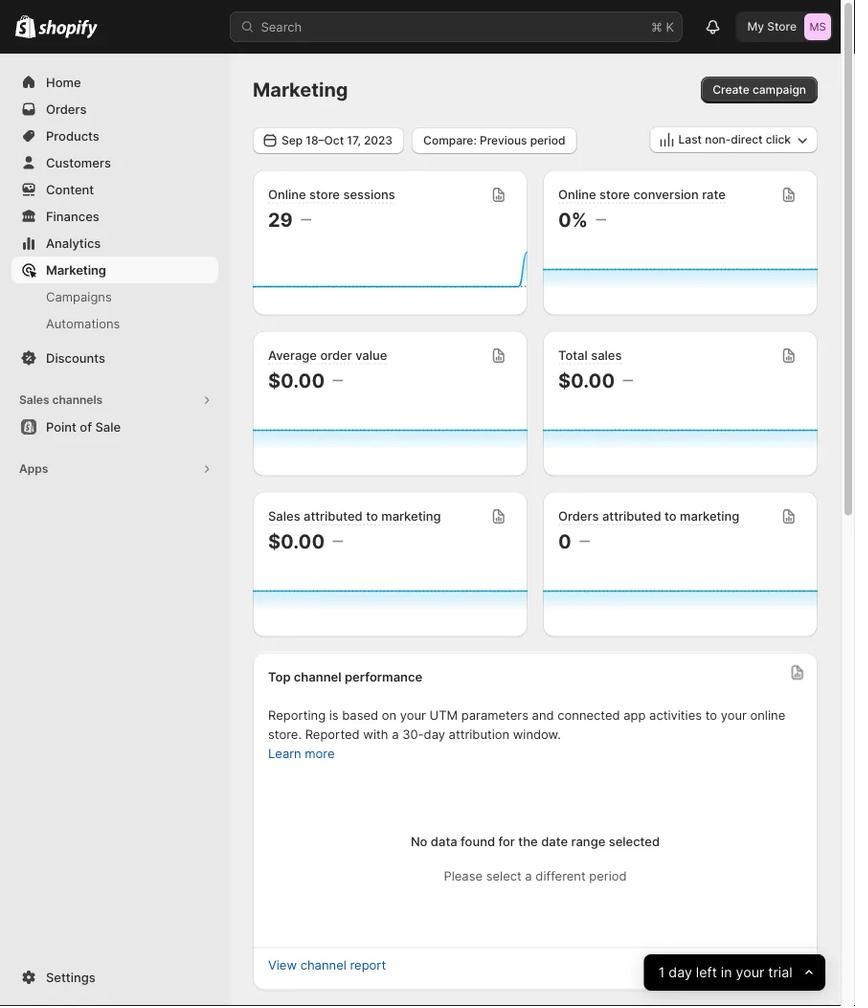 Task type: vqa. For each thing, say whether or not it's contained in the screenshot.


Task type: describe. For each thing, give the bounding box(es) containing it.
average order value
[[268, 348, 387, 363]]

reporting is based on your utm parameters and connected app activities to your online store. reported with a 30-day attribution window. learn more
[[268, 708, 786, 761]]

automations link
[[11, 310, 218, 337]]

sales for sales attributed to marketing
[[268, 509, 300, 524]]

to inside reporting is based on your utm parameters and connected app activities to your online store. reported with a 30-day attribution window. learn more
[[706, 708, 717, 723]]

left
[[696, 965, 717, 981]]

your for on
[[400, 708, 426, 723]]

store.
[[268, 727, 302, 742]]

total sales
[[558, 348, 622, 363]]

1 horizontal spatial a
[[525, 869, 532, 884]]

sales channels
[[19, 393, 103, 407]]

top
[[268, 670, 291, 685]]

$0.00 for average
[[268, 369, 325, 392]]

$0.00 for total
[[558, 369, 615, 392]]

orders link
[[11, 96, 218, 123]]

1
[[659, 965, 665, 981]]

$0.00 for sales
[[268, 530, 325, 553]]

attribution
[[449, 727, 510, 742]]

compare: previous period
[[423, 133, 565, 147]]

1 horizontal spatial period
[[589, 869, 627, 884]]

point of sale button
[[0, 414, 230, 441]]

discounts
[[46, 351, 105, 365]]

attributed for $0.00
[[304, 509, 363, 524]]

your left online
[[721, 708, 747, 723]]

1 day left in your trial
[[659, 965, 793, 981]]

analytics link
[[11, 230, 218, 257]]

products link
[[11, 123, 218, 149]]

conversion
[[634, 187, 699, 202]]

home
[[46, 75, 81, 90]]

sessions
[[343, 187, 395, 202]]

found
[[461, 835, 495, 850]]

no change image for sales
[[623, 373, 633, 388]]

channel for view
[[300, 958, 347, 973]]

store for 0%
[[600, 187, 630, 202]]

customers link
[[11, 149, 218, 176]]

content
[[46, 182, 94, 197]]

order
[[320, 348, 352, 363]]

apps
[[19, 462, 48, 476]]

more
[[305, 747, 335, 761]]

point
[[46, 420, 77, 434]]

reporting
[[268, 708, 326, 723]]

in
[[721, 965, 732, 981]]

create campaign button
[[701, 77, 818, 103]]

direct
[[731, 133, 763, 147]]

products
[[46, 128, 99, 143]]

discounts link
[[11, 345, 218, 372]]

store
[[767, 20, 797, 34]]

attributed for 0
[[602, 509, 661, 524]]

date
[[541, 835, 568, 850]]

my store
[[748, 20, 797, 34]]

orders for orders
[[46, 102, 87, 116]]

window.
[[513, 727, 561, 742]]

sep 18–oct 17, 2023
[[282, 133, 393, 147]]

my
[[748, 20, 764, 34]]

click
[[766, 133, 791, 147]]

top channel performance
[[268, 670, 423, 685]]

for
[[498, 835, 515, 850]]

non-
[[705, 133, 731, 147]]

sales
[[591, 348, 622, 363]]

⌘ k
[[651, 19, 674, 34]]

campaign
[[753, 83, 806, 97]]

store for 29
[[309, 187, 340, 202]]

point of sale
[[46, 420, 121, 434]]

of
[[80, 420, 92, 434]]

report
[[350, 958, 386, 973]]

no change image for 29
[[301, 212, 311, 227]]

1 horizontal spatial shopify image
[[39, 20, 98, 39]]

with
[[363, 727, 388, 742]]

no data found for the date range selected
[[411, 835, 660, 850]]

to for 0
[[665, 509, 677, 524]]

analytics
[[46, 236, 101, 250]]

0
[[558, 530, 572, 553]]

last non-direct click
[[679, 133, 791, 147]]

on
[[382, 708, 397, 723]]

please
[[444, 869, 483, 884]]

total
[[558, 348, 588, 363]]

no change image for store
[[596, 212, 606, 227]]

utm
[[430, 708, 458, 723]]

select
[[486, 869, 522, 884]]

point of sale link
[[11, 414, 218, 441]]

channel for top
[[294, 670, 342, 685]]

the
[[518, 835, 538, 850]]

1 day left in your trial button
[[644, 955, 826, 991]]

content link
[[11, 176, 218, 203]]

settings
[[46, 970, 95, 985]]

day inside dropdown button
[[669, 965, 692, 981]]



Task type: locate. For each thing, give the bounding box(es) containing it.
campaigns
[[46, 289, 112, 304]]

1 vertical spatial marketing
[[46, 262, 106, 277]]

$0.00
[[268, 369, 325, 392], [558, 369, 615, 392], [268, 530, 325, 553]]

campaigns link
[[11, 283, 218, 310]]

⌘
[[651, 19, 663, 34]]

a right select
[[525, 869, 532, 884]]

0 vertical spatial sales
[[19, 393, 49, 407]]

1 horizontal spatial marketing
[[680, 509, 740, 524]]

no change image right 29
[[301, 212, 311, 227]]

sales channels button
[[11, 387, 218, 414]]

channel inside button
[[300, 958, 347, 973]]

marketing
[[253, 78, 348, 102], [46, 262, 106, 277]]

view channel report
[[268, 958, 386, 973]]

1 horizontal spatial attributed
[[602, 509, 661, 524]]

activities
[[649, 708, 702, 723]]

channels
[[52, 393, 103, 407]]

0 vertical spatial a
[[392, 727, 399, 742]]

a inside reporting is based on your utm parameters and connected app activities to your online store. reported with a 30-day attribution window. learn more
[[392, 727, 399, 742]]

marketing down analytics
[[46, 262, 106, 277]]

0 vertical spatial day
[[424, 727, 445, 742]]

no change image down sales attributed to marketing at the bottom of page
[[332, 534, 343, 549]]

0 horizontal spatial shopify image
[[15, 15, 36, 38]]

a
[[392, 727, 399, 742], [525, 869, 532, 884]]

1 vertical spatial a
[[525, 869, 532, 884]]

0 horizontal spatial marketing
[[381, 509, 441, 524]]

channel right view
[[300, 958, 347, 973]]

marketing for $0.00
[[381, 509, 441, 524]]

apps button
[[11, 456, 218, 483]]

rate
[[702, 187, 726, 202]]

home link
[[11, 69, 218, 96]]

0 horizontal spatial sales
[[19, 393, 49, 407]]

data
[[431, 835, 457, 850]]

day right 1
[[669, 965, 692, 981]]

connected
[[558, 708, 620, 723]]

online for 0%
[[558, 187, 596, 202]]

orders down home
[[46, 102, 87, 116]]

0 horizontal spatial a
[[392, 727, 399, 742]]

0 horizontal spatial orders
[[46, 102, 87, 116]]

0 vertical spatial orders
[[46, 102, 87, 116]]

view channel report button
[[257, 953, 398, 979]]

0 horizontal spatial online
[[268, 187, 306, 202]]

1 marketing from the left
[[381, 509, 441, 524]]

1 vertical spatial orders
[[558, 509, 599, 524]]

to for $0.00
[[366, 509, 378, 524]]

settings link
[[11, 964, 218, 991]]

2023
[[364, 133, 393, 147]]

1 horizontal spatial orders
[[558, 509, 599, 524]]

no change image
[[301, 212, 311, 227], [332, 534, 343, 549]]

18–oct
[[306, 133, 344, 147]]

your inside 1 day left in your trial dropdown button
[[736, 965, 765, 981]]

marketing link
[[11, 257, 218, 283]]

marketing up sep
[[253, 78, 348, 102]]

compare: previous period button
[[412, 127, 577, 154]]

store left conversion
[[600, 187, 630, 202]]

no change image for attributed
[[579, 534, 590, 549]]

30-
[[402, 727, 424, 742]]

view
[[268, 958, 297, 973]]

sep
[[282, 133, 303, 147]]

1 horizontal spatial store
[[600, 187, 630, 202]]

customers
[[46, 155, 111, 170]]

create
[[713, 83, 750, 97]]

online up 29
[[268, 187, 306, 202]]

17,
[[347, 133, 361, 147]]

sale
[[95, 420, 121, 434]]

1 attributed from the left
[[304, 509, 363, 524]]

app
[[624, 708, 646, 723]]

0 vertical spatial period
[[530, 133, 565, 147]]

store
[[309, 187, 340, 202], [600, 187, 630, 202]]

attributed
[[304, 509, 363, 524], [602, 509, 661, 524]]

0 horizontal spatial period
[[530, 133, 565, 147]]

different
[[536, 869, 586, 884]]

$0.00 down total sales
[[558, 369, 615, 392]]

create campaign
[[713, 83, 806, 97]]

online
[[750, 708, 786, 723]]

online for 29
[[268, 187, 306, 202]]

online up 0%
[[558, 187, 596, 202]]

2 store from the left
[[600, 187, 630, 202]]

no change image for $0.00
[[332, 534, 343, 549]]

automations
[[46, 316, 120, 331]]

1 horizontal spatial no change image
[[332, 534, 343, 549]]

value
[[355, 348, 387, 363]]

learn more link
[[268, 747, 335, 761]]

0 horizontal spatial store
[[309, 187, 340, 202]]

0%
[[558, 208, 588, 231]]

1 horizontal spatial to
[[665, 509, 677, 524]]

parameters
[[461, 708, 529, 723]]

0 vertical spatial marketing
[[253, 78, 348, 102]]

orders
[[46, 102, 87, 116], [558, 509, 599, 524]]

compare:
[[423, 133, 477, 147]]

your
[[400, 708, 426, 723], [721, 708, 747, 723], [736, 965, 765, 981]]

1 horizontal spatial sales
[[268, 509, 300, 524]]

orders for orders attributed to marketing
[[558, 509, 599, 524]]

trial
[[769, 965, 793, 981]]

$0.00 down sales attributed to marketing at the bottom of page
[[268, 530, 325, 553]]

1 horizontal spatial online
[[558, 187, 596, 202]]

no
[[411, 835, 428, 850]]

2 attributed from the left
[[602, 509, 661, 524]]

1 vertical spatial period
[[589, 869, 627, 884]]

your up the 30- at left bottom
[[400, 708, 426, 723]]

0 horizontal spatial no change image
[[301, 212, 311, 227]]

2 marketing from the left
[[680, 509, 740, 524]]

0 horizontal spatial day
[[424, 727, 445, 742]]

period inside 'dropdown button'
[[530, 133, 565, 147]]

period right previous
[[530, 133, 565, 147]]

period
[[530, 133, 565, 147], [589, 869, 627, 884]]

to
[[366, 509, 378, 524], [665, 509, 677, 524], [706, 708, 717, 723]]

selected
[[609, 835, 660, 850]]

online store sessions
[[268, 187, 395, 202]]

performance
[[345, 670, 423, 685]]

1 store from the left
[[309, 187, 340, 202]]

period down range
[[589, 869, 627, 884]]

last non-direct click button
[[650, 126, 818, 153]]

channel right top
[[294, 670, 342, 685]]

sales inside button
[[19, 393, 49, 407]]

no change image
[[596, 212, 606, 227], [332, 373, 343, 388], [623, 373, 633, 388], [579, 534, 590, 549]]

$0.00 down average
[[268, 369, 325, 392]]

range
[[571, 835, 606, 850]]

orders attributed to marketing
[[558, 509, 740, 524]]

a left the 30- at left bottom
[[392, 727, 399, 742]]

day inside reporting is based on your utm parameters and connected app activities to your online store. reported with a 30-day attribution window. learn more
[[424, 727, 445, 742]]

your right in at the right bottom
[[736, 965, 765, 981]]

is
[[329, 708, 339, 723]]

please select a different period
[[444, 869, 627, 884]]

1 online from the left
[[268, 187, 306, 202]]

no change image for order
[[332, 373, 343, 388]]

29
[[268, 208, 293, 231]]

sales attributed to marketing
[[268, 509, 441, 524]]

learn
[[268, 747, 301, 761]]

marketing for 0
[[680, 509, 740, 524]]

previous
[[480, 133, 527, 147]]

0 horizontal spatial to
[[366, 509, 378, 524]]

sales for sales channels
[[19, 393, 49, 407]]

day
[[424, 727, 445, 742], [669, 965, 692, 981]]

2 online from the left
[[558, 187, 596, 202]]

1 vertical spatial no change image
[[332, 534, 343, 549]]

my store image
[[805, 13, 831, 40]]

0 horizontal spatial marketing
[[46, 262, 106, 277]]

store left sessions on the left of the page
[[309, 187, 340, 202]]

orders up 0
[[558, 509, 599, 524]]

marketing
[[381, 509, 441, 524], [680, 509, 740, 524]]

shopify image
[[15, 15, 36, 38], [39, 20, 98, 39]]

1 vertical spatial day
[[669, 965, 692, 981]]

0 vertical spatial channel
[[294, 670, 342, 685]]

reported
[[305, 727, 360, 742]]

search
[[261, 19, 302, 34]]

1 horizontal spatial day
[[669, 965, 692, 981]]

1 horizontal spatial marketing
[[253, 78, 348, 102]]

1 vertical spatial channel
[[300, 958, 347, 973]]

based
[[342, 708, 378, 723]]

your for in
[[736, 965, 765, 981]]

last
[[679, 133, 702, 147]]

0 horizontal spatial attributed
[[304, 509, 363, 524]]

day down utm
[[424, 727, 445, 742]]

0 vertical spatial no change image
[[301, 212, 311, 227]]

finances
[[46, 209, 99, 224]]

1 vertical spatial sales
[[268, 509, 300, 524]]

2 horizontal spatial to
[[706, 708, 717, 723]]



